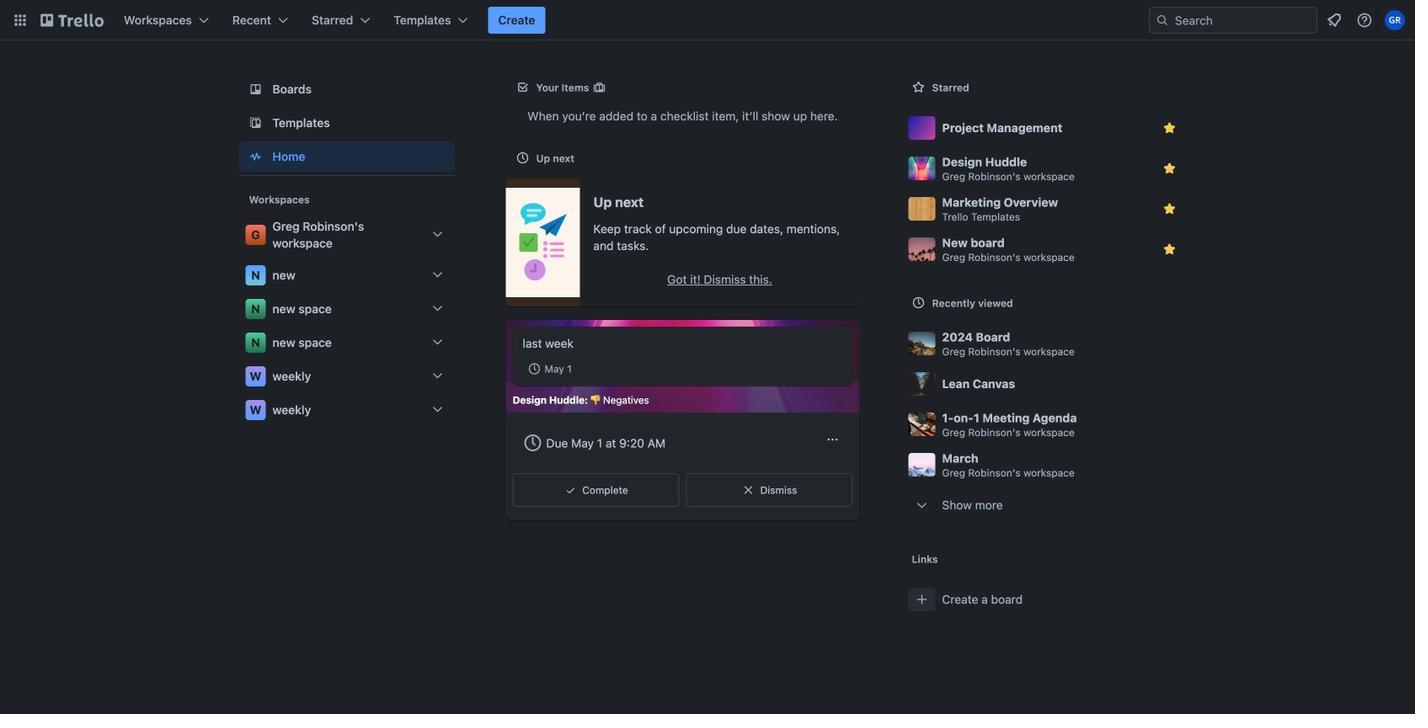 Task type: locate. For each thing, give the bounding box(es) containing it.
click to unstar marketing overview. it will be removed from your starred list. image
[[1162, 201, 1179, 217]]

0 notifications image
[[1325, 10, 1345, 30]]

click to unstar project management. it will be removed from your starred list. image
[[1162, 120, 1179, 137]]

Search field
[[1170, 8, 1317, 32]]

open information menu image
[[1357, 12, 1374, 29]]

home image
[[246, 147, 266, 167]]



Task type: vqa. For each thing, say whether or not it's contained in the screenshot.
template board Image
yes



Task type: describe. For each thing, give the bounding box(es) containing it.
click to unstar design huddle. it will be removed from your starred list. image
[[1162, 160, 1179, 177]]

search image
[[1156, 13, 1170, 27]]

primary element
[[0, 0, 1416, 40]]

template board image
[[246, 113, 266, 133]]

click to unstar new board. it will be removed from your starred list. image
[[1162, 241, 1179, 258]]

board image
[[246, 79, 266, 99]]

greg robinson (gregrobinson96) image
[[1386, 10, 1406, 30]]

back to home image
[[40, 7, 104, 34]]



